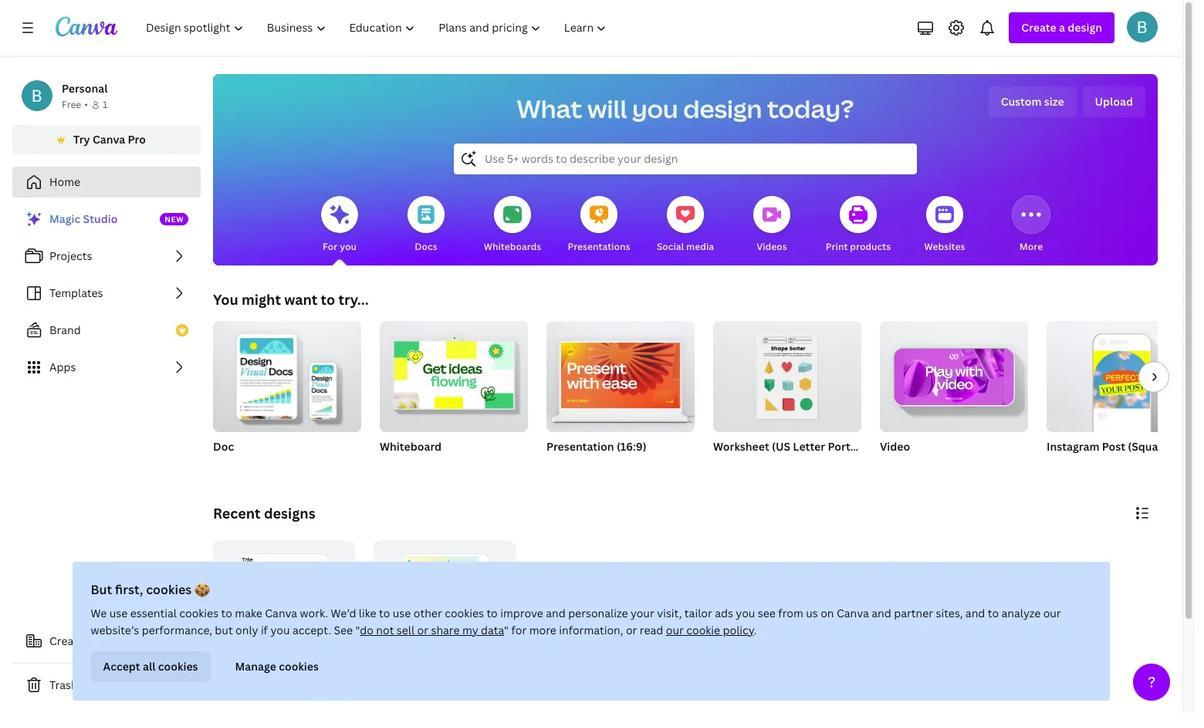 Task type: locate. For each thing, give the bounding box(es) containing it.
design
[[1068, 20, 1102, 35], [683, 92, 762, 125]]

instagram post (square)
[[1047, 439, 1173, 454]]

only
[[236, 623, 259, 638]]

canva right try on the left of the page
[[93, 132, 125, 147]]

1
[[103, 98, 108, 111]]

website's
[[91, 623, 140, 638]]

" left 'for'
[[505, 623, 509, 638]]

create inside dropdown button
[[1022, 20, 1057, 35]]

a inside button
[[87, 634, 93, 648]]

for
[[323, 240, 338, 253]]

see
[[334, 623, 353, 638]]

1 horizontal spatial "
[[505, 623, 509, 638]]

group
[[213, 315, 361, 432], [380, 315, 528, 432], [547, 315, 695, 432], [713, 315, 861, 432], [880, 315, 1028, 432], [1047, 321, 1194, 432]]

worksheet (us letter portrait)
[[713, 439, 872, 454]]

manage cookies button
[[223, 652, 331, 682]]

0 vertical spatial a
[[1059, 20, 1065, 35]]

our
[[1044, 606, 1062, 621], [666, 623, 684, 638]]

social
[[657, 240, 684, 253]]

design
[[259, 655, 295, 670]]

1 vertical spatial create
[[49, 634, 84, 648]]

•
[[84, 98, 88, 111]]

if
[[261, 623, 268, 638]]

create a design button
[[1009, 12, 1115, 43]]

videos button
[[753, 185, 790, 266]]

list
[[12, 204, 201, 383]]

group for instagram post (square)
[[1047, 321, 1194, 432]]

custom size
[[1001, 94, 1064, 109]]

try canva pro button
[[12, 125, 201, 154]]

cookies right all
[[158, 659, 198, 674]]

a inside dropdown button
[[1059, 20, 1065, 35]]

" inside we use essential cookies to make canva work. we'd like to use other cookies to improve and personalize your visit, tailor ads you see from us on canva and partner sites, and to analyze our website's performance, but only if you accept. see "
[[356, 623, 360, 638]]

you might want to try...
[[213, 290, 369, 309]]

1 horizontal spatial use
[[393, 606, 411, 621]]

1 vertical spatial a
[[87, 634, 93, 648]]

custom size button
[[989, 86, 1076, 117]]

doc group
[[213, 315, 361, 474]]

you right the will
[[632, 92, 678, 125]]

0 horizontal spatial "
[[356, 623, 360, 638]]

0 vertical spatial our
[[1044, 606, 1062, 621]]

you right if
[[271, 623, 290, 638]]

2 horizontal spatial and
[[966, 606, 986, 621]]

letter
[[793, 439, 825, 454]]

cookies inside button
[[279, 659, 319, 674]]

improve
[[501, 606, 544, 621]]

do not sell or share my data " for more information, or read our cookie policy .
[[360, 623, 757, 638]]

0 horizontal spatial and
[[546, 606, 566, 621]]

create for create a design
[[1022, 20, 1057, 35]]

for
[[512, 623, 527, 638]]

home
[[49, 174, 80, 189]]

or left read
[[626, 623, 638, 638]]

canva right on
[[837, 606, 869, 621]]

want
[[284, 290, 317, 309]]

manage
[[235, 659, 277, 674]]

1 vertical spatial design
[[683, 92, 762, 125]]

group for video
[[880, 315, 1028, 432]]

0 vertical spatial design
[[1068, 20, 1102, 35]]

cookies up my
[[445, 606, 484, 621]]

a up size
[[1059, 20, 1065, 35]]

all
[[143, 659, 156, 674]]

untitled design
[[213, 655, 295, 670]]

to left try...
[[321, 290, 335, 309]]

0 horizontal spatial canva
[[93, 132, 125, 147]]

None search field
[[454, 144, 917, 174]]

0 horizontal spatial our
[[666, 623, 684, 638]]

untitled design button
[[210, 541, 355, 689], [213, 654, 295, 673]]

(square)
[[1128, 439, 1173, 454]]

presentations button
[[568, 185, 630, 266]]

create a team
[[49, 634, 122, 648]]

cookies down 🍪
[[180, 606, 219, 621]]

top level navigation element
[[136, 12, 620, 43]]

accept.
[[293, 623, 332, 638]]

"
[[356, 623, 360, 638], [505, 623, 509, 638]]

work.
[[300, 606, 328, 621]]

0 vertical spatial create
[[1022, 20, 1057, 35]]

create left the team
[[49, 634, 84, 648]]

0 horizontal spatial or
[[418, 623, 429, 638]]

trash
[[49, 678, 78, 692]]

design up search search box
[[683, 92, 762, 125]]

1 horizontal spatial and
[[872, 606, 892, 621]]

recent
[[213, 504, 261, 523]]

cookies
[[146, 581, 192, 598], [180, 606, 219, 621], [445, 606, 484, 621], [158, 659, 198, 674], [279, 659, 319, 674]]

or
[[418, 623, 429, 638], [626, 623, 638, 638]]

projects
[[49, 249, 92, 263]]

try canva pro
[[73, 132, 146, 147]]

1 horizontal spatial our
[[1044, 606, 1062, 621]]

your
[[631, 606, 655, 621]]

what will you design today?
[[517, 92, 854, 125]]

you right for at the left top of page
[[340, 240, 357, 253]]

our right the analyze
[[1044, 606, 1062, 621]]

sites,
[[936, 606, 963, 621]]

group inside worksheet (us letter portrait) group
[[713, 315, 861, 432]]

free
[[62, 98, 81, 111]]

and up the do not sell or share my data " for more information, or read our cookie policy .
[[546, 606, 566, 621]]

media
[[686, 240, 714, 253]]

will
[[587, 92, 627, 125]]

from
[[779, 606, 804, 621]]

0 horizontal spatial a
[[87, 634, 93, 648]]

canva up if
[[265, 606, 298, 621]]

group for presentation (16:9)
[[547, 315, 695, 432]]

do
[[360, 623, 374, 638]]

0 horizontal spatial create
[[49, 634, 84, 648]]

presentation
[[547, 439, 614, 454]]

to
[[321, 290, 335, 309], [222, 606, 233, 621], [379, 606, 390, 621], [487, 606, 498, 621], [988, 606, 999, 621]]

analyze
[[1002, 606, 1041, 621]]

use up sell
[[393, 606, 411, 621]]

upload button
[[1083, 86, 1146, 117]]

cookies down accept.
[[279, 659, 319, 674]]

group for worksheet (us letter portrait)
[[713, 315, 861, 432]]

1 horizontal spatial create
[[1022, 20, 1057, 35]]

use up "website's"
[[110, 606, 128, 621]]

websites button
[[924, 185, 965, 266]]

free •
[[62, 98, 88, 111]]

0 horizontal spatial use
[[110, 606, 128, 621]]

2 and from the left
[[872, 606, 892, 621]]

worksheet (us letter portrait) group
[[713, 315, 872, 474]]

or right sell
[[418, 623, 429, 638]]

1 horizontal spatial or
[[626, 623, 638, 638]]

whiteboards
[[484, 240, 541, 253]]

a left the team
[[87, 634, 93, 648]]

create up custom size
[[1022, 20, 1057, 35]]

and left partner
[[872, 606, 892, 621]]

cookies up essential
[[146, 581, 192, 598]]

portrait)
[[828, 439, 872, 454]]

create
[[1022, 20, 1057, 35], [49, 634, 84, 648]]

design left brad klo 'icon'
[[1068, 20, 1102, 35]]

and right sites,
[[966, 606, 986, 621]]

you up policy
[[736, 606, 756, 621]]

1 vertical spatial our
[[666, 623, 684, 638]]

first,
[[115, 581, 143, 598]]

our cookie policy link
[[666, 623, 754, 638]]

1 " from the left
[[356, 623, 360, 638]]

1 horizontal spatial design
[[1068, 20, 1102, 35]]

our down visit,
[[666, 623, 684, 638]]

to right like
[[379, 606, 390, 621]]

video group
[[880, 315, 1028, 474]]

create inside button
[[49, 634, 84, 648]]

2 or from the left
[[626, 623, 638, 638]]

manage cookies
[[235, 659, 319, 674]]

1 horizontal spatial a
[[1059, 20, 1065, 35]]

" right see
[[356, 623, 360, 638]]

doc
[[213, 439, 234, 454]]

design inside dropdown button
[[1068, 20, 1102, 35]]

print products button
[[826, 185, 891, 266]]



Task type: vqa. For each thing, say whether or not it's contained in the screenshot.
What
yes



Task type: describe. For each thing, give the bounding box(es) containing it.
presentation (16:9)
[[547, 439, 647, 454]]

more
[[530, 623, 557, 638]]

tailor
[[685, 606, 713, 621]]

websites
[[924, 240, 965, 253]]

print
[[826, 240, 848, 253]]

(16:9)
[[617, 439, 647, 454]]

but
[[215, 623, 233, 638]]

worksheet
[[713, 439, 769, 454]]

home link
[[12, 167, 201, 198]]

might
[[242, 290, 281, 309]]

create a design
[[1022, 20, 1102, 35]]

custom
[[1001, 94, 1042, 109]]

templates
[[49, 286, 103, 300]]

try
[[73, 132, 90, 147]]

1 or from the left
[[418, 623, 429, 638]]

us
[[806, 606, 818, 621]]

brad klo image
[[1127, 12, 1158, 42]]

sell
[[397, 623, 415, 638]]

accept all cookies button
[[91, 652, 211, 682]]

presentation (16:9) group
[[547, 315, 695, 474]]

what
[[517, 92, 582, 125]]

new
[[165, 214, 184, 225]]

presentations
[[568, 240, 630, 253]]

accept all cookies
[[103, 659, 198, 674]]

partner
[[894, 606, 934, 621]]

.
[[754, 623, 757, 638]]

today?
[[767, 92, 854, 125]]

Search search field
[[485, 144, 886, 174]]

docs button
[[408, 185, 445, 266]]

magic
[[49, 212, 81, 226]]

designs
[[264, 504, 315, 523]]

ads
[[715, 606, 734, 621]]

personalize
[[569, 606, 628, 621]]

instagram post (square) group
[[1047, 321, 1194, 474]]

we'd
[[331, 606, 357, 621]]

but first, cookies 🍪
[[91, 581, 210, 598]]

but first, cookies 🍪 dialog
[[73, 562, 1110, 701]]

create for create a team
[[49, 634, 84, 648]]

3 and from the left
[[966, 606, 986, 621]]

on
[[821, 606, 834, 621]]

apps link
[[12, 352, 201, 383]]

magic studio
[[49, 212, 118, 226]]

share
[[431, 623, 460, 638]]

to left the analyze
[[988, 606, 999, 621]]

you inside button
[[340, 240, 357, 253]]

list containing magic studio
[[12, 204, 201, 383]]

whiteboard group
[[380, 315, 528, 474]]

cookie
[[687, 623, 721, 638]]

to up but at the bottom
[[222, 606, 233, 621]]

studio
[[83, 212, 118, 226]]

to up data
[[487, 606, 498, 621]]

try...
[[338, 290, 369, 309]]

a for design
[[1059, 20, 1065, 35]]

for you
[[323, 240, 357, 253]]

cookies inside button
[[158, 659, 198, 674]]

do not sell or share my data link
[[360, 623, 505, 638]]

1 horizontal spatial canva
[[265, 606, 298, 621]]

canva inside button
[[93, 132, 125, 147]]

apps
[[49, 360, 76, 374]]

products
[[850, 240, 891, 253]]

size
[[1044, 94, 1064, 109]]

team
[[95, 634, 122, 648]]

2 " from the left
[[505, 623, 509, 638]]

performance,
[[142, 623, 213, 638]]

brand
[[49, 323, 81, 337]]

you
[[213, 290, 238, 309]]

read
[[640, 623, 664, 638]]

more
[[1020, 240, 1043, 253]]

whiteboard
[[380, 439, 442, 454]]

other
[[414, 606, 442, 621]]

🍪
[[195, 581, 210, 598]]

0 horizontal spatial design
[[683, 92, 762, 125]]

trash link
[[12, 670, 201, 701]]

2 use from the left
[[393, 606, 411, 621]]

information,
[[559, 623, 624, 638]]

untitled
[[213, 655, 257, 670]]

post
[[1102, 439, 1125, 454]]

our inside we use essential cookies to make canva work. we'd like to use other cookies to improve and personalize your visit, tailor ads you see from us on canva and partner sites, and to analyze our website's performance, but only if you accept. see "
[[1044, 606, 1062, 621]]

whiteboards button
[[484, 185, 541, 266]]

videos
[[757, 240, 787, 253]]

brand link
[[12, 315, 201, 346]]

accept
[[103, 659, 141, 674]]

(us
[[772, 439, 790, 454]]

templates link
[[12, 278, 201, 309]]

but
[[91, 581, 112, 598]]

see
[[758, 606, 776, 621]]

recent designs
[[213, 504, 315, 523]]

social media button
[[657, 185, 714, 266]]

like
[[359, 606, 377, 621]]

a for team
[[87, 634, 93, 648]]

make
[[235, 606, 263, 621]]

create a team button
[[12, 626, 201, 657]]

policy
[[723, 623, 754, 638]]

1 use from the left
[[110, 606, 128, 621]]

pro
[[128, 132, 146, 147]]

print products
[[826, 240, 891, 253]]

1 and from the left
[[546, 606, 566, 621]]

2 horizontal spatial canva
[[837, 606, 869, 621]]

docs
[[415, 240, 437, 253]]

video
[[880, 439, 910, 454]]



